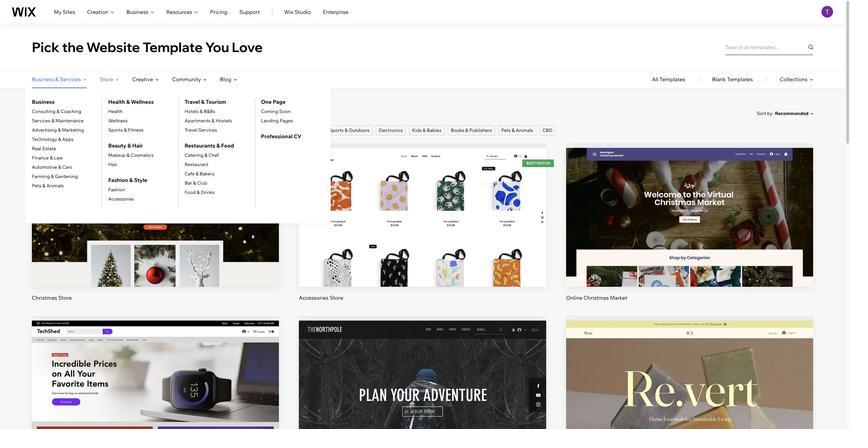 Task type: describe. For each thing, give the bounding box(es) containing it.
restaurant link
[[185, 162, 208, 168]]

accessories link
[[108, 196, 134, 202]]

business link
[[32, 98, 55, 106]]

my sites
[[54, 8, 75, 15]]

view for view popup button within online christmas market group
[[683, 227, 696, 234]]

profile image image
[[822, 6, 833, 18]]

cbd
[[542, 128, 552, 133]]

2 health from the top
[[108, 109, 123, 115]]

bar & club link
[[185, 180, 207, 186]]

coaching
[[61, 109, 81, 115]]

& inside fashion & style fashion accessories
[[129, 177, 133, 184]]

accessories store
[[299, 295, 343, 301]]

electronics
[[379, 128, 403, 133]]

fashion & style link
[[108, 176, 147, 184]]

business for business popup button
[[126, 8, 148, 15]]

2 travel from the top
[[185, 127, 197, 133]]

finance
[[32, 155, 49, 161]]

wix
[[284, 8, 293, 15]]

chef
[[208, 152, 219, 158]]

page
[[273, 99, 286, 105]]

home & decor link
[[197, 126, 234, 135]]

fitness
[[128, 127, 144, 133]]

arts & crafts link
[[160, 126, 194, 135]]

my sites link
[[54, 8, 75, 16]]

business consulting & coaching services & maintenance advertising & marketing technology & apps real estate finance & law automotive & cars farming & gardening pets & animals
[[32, 99, 84, 189]]

wellness for beauty
[[261, 128, 280, 133]]

online store website templates - christmas store image
[[32, 148, 279, 287]]

0 vertical spatial accessories
[[128, 128, 154, 133]]

view for view popup button in the the christmas store group
[[149, 227, 162, 234]]

by:
[[767, 110, 774, 116]]

apartments & hostels link
[[185, 118, 232, 124]]

support link
[[239, 8, 260, 16]]

catering
[[185, 152, 203, 158]]

all for all templates
[[652, 76, 658, 83]]

fashion for clothing
[[56, 128, 73, 133]]

automotive & cars link
[[32, 164, 72, 170]]

travel services link
[[185, 127, 217, 133]]

edit button for view popup button within online christmas market group
[[674, 200, 705, 216]]

online store website templates - backpack store image
[[299, 321, 546, 430]]

wix studio link
[[284, 8, 311, 16]]

support
[[239, 8, 260, 15]]

christmas store
[[32, 295, 72, 301]]

sports inside the health & wellness health wellness sports & fitness
[[108, 127, 123, 133]]

hotels & b&bs link
[[185, 109, 215, 115]]

categories by subject element
[[25, 70, 331, 224]]

home
[[200, 128, 213, 133]]

view button for online store website templates - electronics store image at the bottom
[[140, 395, 171, 411]]

makeup
[[108, 152, 126, 158]]

travel & tourism hotels & b&bs apartments & hostels travel services
[[185, 99, 232, 133]]

0 vertical spatial food
[[290, 128, 301, 133]]

soon
[[279, 109, 291, 115]]

consulting & coaching link
[[32, 109, 81, 115]]

animals inside business consulting & coaching services & maintenance advertising & marketing technology & apps real estate finance & law automotive & cars farming & gardening pets & animals
[[46, 183, 64, 189]]

publishers
[[469, 128, 492, 133]]

online for online christmas market
[[566, 295, 582, 301]]

online store website templates - accessories store image
[[299, 148, 546, 287]]

wellness for health
[[131, 99, 154, 105]]

0 horizontal spatial food
[[185, 190, 196, 196]]

catering & chef link
[[185, 152, 219, 158]]

blank
[[712, 76, 726, 83]]

store for accessories store
[[330, 295, 343, 301]]

templates for blank templates
[[727, 76, 753, 83]]

tourism
[[206, 99, 226, 105]]

template
[[143, 39, 203, 55]]

real
[[32, 146, 41, 152]]

hair link
[[108, 162, 117, 168]]

restaurants & food catering & chef restaurant cafe & bakery bar & club food & drinks
[[185, 142, 234, 196]]

the
[[62, 39, 84, 55]]

enterprise
[[323, 8, 349, 15]]

recommended
[[775, 111, 809, 117]]

automotive
[[32, 164, 57, 170]]

edit button for view popup button related to online store website templates - electronics store image at the bottom
[[140, 373, 171, 389]]

beauty & hair link
[[108, 142, 143, 150]]

1 christmas from the left
[[32, 295, 57, 301]]

arts & crafts
[[163, 128, 191, 133]]

you
[[205, 39, 229, 55]]

hotels
[[185, 109, 199, 115]]

all for all
[[35, 128, 40, 133]]

cv
[[294, 133, 301, 140]]

1 horizontal spatial drinks
[[306, 128, 320, 133]]

restaurant
[[185, 162, 208, 168]]

view button for online store website templates - online christmas market image
[[674, 222, 705, 238]]

website for store
[[73, 109, 99, 118]]

services & maintenance link
[[32, 118, 84, 124]]

templates for all templates
[[660, 76, 685, 83]]

edit for online store website templates - backpack store image
[[418, 377, 428, 384]]

1 travel from the top
[[185, 99, 200, 105]]

online christmas market group
[[566, 143, 813, 302]]

jewelry & accessories
[[106, 128, 154, 133]]

services inside business consulting & coaching services & maintenance advertising & marketing technology & apps real estate finance & law automotive & cars farming & gardening pets & animals
[[32, 118, 50, 124]]

0 horizontal spatial templates
[[101, 109, 134, 118]]

1 horizontal spatial animals
[[516, 128, 533, 133]]

view for view popup button related to online store website templates - backpack store image
[[416, 400, 429, 406]]

home & decor
[[200, 128, 231, 133]]

edit for "online store website templates - home goods store" image
[[685, 377, 695, 384]]

1 horizontal spatial pets & animals link
[[498, 126, 536, 135]]

sports inside 'link'
[[329, 128, 344, 133]]

crafts
[[178, 128, 191, 133]]

business for business & services
[[32, 76, 54, 83]]

wix studio
[[284, 8, 311, 15]]

business inside business consulting & coaching services & maintenance advertising & marketing technology & apps real estate finance & law automotive & cars farming & gardening pets & animals
[[32, 99, 55, 105]]

online store website templates - electronics store image
[[32, 321, 279, 430]]

jewelry & accessories link
[[103, 126, 157, 135]]

technology & apps link
[[32, 136, 74, 142]]

health & wellness health wellness sports & fitness
[[108, 99, 154, 133]]

1 horizontal spatial pets
[[501, 128, 511, 133]]

real estate link
[[32, 146, 56, 152]]

online for online store website templates
[[32, 109, 53, 118]]

0 horizontal spatial pets & animals link
[[32, 183, 64, 189]]

beauty & hair makeup & cosmetics hair
[[108, 142, 154, 168]]

clothing
[[78, 128, 97, 133]]

apartments
[[185, 118, 211, 124]]

cafe
[[185, 171, 195, 177]]

0 horizontal spatial wellness
[[108, 118, 128, 124]]

pets inside business consulting & coaching services & maintenance advertising & marketing technology & apps real estate finance & law automotive & cars farming & gardening pets & animals
[[32, 183, 41, 189]]

fashion for style
[[108, 177, 128, 184]]

accessories store group
[[299, 143, 546, 302]]

advertising & marketing link
[[32, 127, 84, 133]]

0 horizontal spatial hair
[[108, 162, 117, 168]]

books & publishers
[[451, 128, 492, 133]]

arts
[[163, 128, 172, 133]]



Task type: vqa. For each thing, say whether or not it's contained in the screenshot.
Fashion & Style Fashion Accessories
yes



Task type: locate. For each thing, give the bounding box(es) containing it.
pages
[[280, 118, 293, 124]]

beauty for wellness
[[241, 128, 256, 133]]

1 horizontal spatial food
[[221, 142, 234, 149]]

1 vertical spatial food
[[221, 142, 234, 149]]

sports & fitness link
[[108, 127, 144, 133]]

apps
[[62, 136, 74, 142]]

health up wellness link
[[108, 109, 123, 115]]

professional cv link
[[261, 132, 301, 140]]

coming soon link
[[261, 109, 291, 115]]

online store website templates
[[32, 109, 134, 118]]

pricing link
[[210, 8, 227, 16]]

electronics link
[[376, 126, 406, 135]]

creation button
[[87, 8, 114, 16]]

view button for online store website templates - backpack store image
[[407, 395, 438, 411]]

1 horizontal spatial hair
[[132, 142, 143, 149]]

2 vertical spatial fashion
[[108, 187, 125, 193]]

0 vertical spatial health
[[108, 99, 125, 105]]

2 vertical spatial business
[[32, 99, 55, 105]]

business & services
[[32, 76, 81, 83]]

sports
[[108, 127, 123, 133], [329, 128, 344, 133]]

sports & outdoors link
[[326, 126, 373, 135]]

1 vertical spatial hair
[[108, 162, 117, 168]]

view for "online store website templates - home goods store" image's view popup button
[[683, 400, 696, 406]]

0 vertical spatial wellness
[[131, 99, 154, 105]]

wellness down creative at the top left of page
[[131, 99, 154, 105]]

services down the "consulting"
[[32, 118, 50, 124]]

online store website templates - online christmas market image
[[566, 148, 813, 287]]

edit for online store website templates - electronics store image at the bottom
[[150, 377, 160, 384]]

bakery
[[200, 171, 215, 177]]

1 vertical spatial drinks
[[201, 190, 215, 196]]

1 vertical spatial beauty
[[108, 142, 126, 149]]

pets & animals
[[501, 128, 533, 133]]

sort
[[757, 110, 766, 116]]

health up health link on the top of page
[[108, 99, 125, 105]]

0 vertical spatial animals
[[516, 128, 533, 133]]

0 vertical spatial all
[[652, 76, 658, 83]]

edit
[[685, 204, 695, 211], [150, 377, 160, 384], [418, 377, 428, 384], [685, 377, 695, 384]]

templates
[[660, 76, 685, 83], [727, 76, 753, 83], [101, 109, 134, 118]]

drinks down club
[[201, 190, 215, 196]]

edit button for "online store website templates - home goods store" image's view popup button
[[674, 373, 705, 389]]

services down apartments & hostels link
[[199, 127, 217, 133]]

0 horizontal spatial food & drinks link
[[185, 190, 215, 196]]

0 horizontal spatial drinks
[[201, 190, 215, 196]]

0 vertical spatial business
[[126, 8, 148, 15]]

health & wellness link
[[108, 98, 154, 106]]

pets down the 'farming'
[[32, 183, 41, 189]]

1 vertical spatial travel
[[185, 127, 197, 133]]

1 horizontal spatial all
[[652, 76, 658, 83]]

0 horizontal spatial christmas
[[32, 295, 57, 301]]

store inside categories by subject element
[[100, 76, 113, 83]]

0 vertical spatial pets & animals link
[[498, 126, 536, 135]]

0 horizontal spatial beauty
[[108, 142, 126, 149]]

enterprise link
[[323, 8, 349, 16]]

beauty up makeup
[[108, 142, 126, 149]]

1 vertical spatial services
[[32, 118, 50, 124]]

& inside 'link'
[[345, 128, 348, 133]]

view inside the christmas store group
[[149, 227, 162, 234]]

0 vertical spatial online
[[32, 109, 53, 118]]

0 vertical spatial beauty
[[241, 128, 256, 133]]

beauty inside beauty & wellness link
[[241, 128, 256, 133]]

food & drinks link down club
[[185, 190, 215, 196]]

2 christmas from the left
[[584, 295, 609, 301]]

all templates link
[[652, 70, 685, 88]]

Search search field
[[726, 39, 813, 55]]

coming
[[261, 109, 278, 115]]

food down pages
[[290, 128, 301, 133]]

business inside popup button
[[126, 8, 148, 15]]

view button for "online store website templates - home goods store" image
[[674, 395, 705, 411]]

professional
[[261, 133, 293, 140]]

beauty
[[241, 128, 256, 133], [108, 142, 126, 149]]

0 horizontal spatial online
[[32, 109, 53, 118]]

sports down wellness link
[[108, 127, 123, 133]]

pets & animals link left the cbd link at the top
[[498, 126, 536, 135]]

kids & babies link
[[409, 126, 444, 135]]

landing
[[261, 118, 279, 124]]

services up the coaching
[[60, 76, 81, 83]]

0 vertical spatial services
[[60, 76, 81, 83]]

0 horizontal spatial pets
[[32, 183, 41, 189]]

0 horizontal spatial all
[[35, 128, 40, 133]]

pricing
[[210, 8, 227, 15]]

2 horizontal spatial food
[[290, 128, 301, 133]]

2 horizontal spatial services
[[199, 127, 217, 133]]

accessories inside fashion & style fashion accessories
[[108, 196, 134, 202]]

1 horizontal spatial templates
[[660, 76, 685, 83]]

view
[[149, 227, 162, 234], [683, 227, 696, 234], [149, 400, 162, 406], [416, 400, 429, 406], [683, 400, 696, 406]]

estate
[[42, 146, 56, 152]]

0 horizontal spatial animals
[[46, 183, 64, 189]]

accessories inside group
[[299, 295, 329, 301]]

drinks right cv
[[306, 128, 320, 133]]

1 horizontal spatial christmas
[[584, 295, 609, 301]]

beauty & wellness
[[241, 128, 280, 133]]

finance & law link
[[32, 155, 63, 161]]

animals left the cbd link at the top
[[516, 128, 533, 133]]

1 health from the top
[[108, 99, 125, 105]]

fashion
[[56, 128, 73, 133], [108, 177, 128, 184], [108, 187, 125, 193]]

sort by:
[[757, 110, 774, 116]]

all inside "link"
[[35, 128, 40, 133]]

0 horizontal spatial services
[[32, 118, 50, 124]]

jewelry
[[106, 128, 123, 133]]

1 horizontal spatial services
[[60, 76, 81, 83]]

cars
[[62, 164, 72, 170]]

2 vertical spatial services
[[199, 127, 217, 133]]

fashion up apps
[[56, 128, 73, 133]]

hostels
[[216, 118, 232, 124]]

collections
[[780, 76, 808, 83]]

hair up cosmetics
[[132, 142, 143, 149]]

sports & outdoors
[[329, 128, 370, 133]]

fashion link
[[108, 187, 125, 193]]

1 vertical spatial online
[[566, 295, 582, 301]]

advertising
[[32, 127, 57, 133]]

drinks
[[306, 128, 320, 133], [201, 190, 215, 196]]

0 vertical spatial pets
[[501, 128, 511, 133]]

pets & animals link down the 'farming'
[[32, 183, 64, 189]]

all inside "generic categories" element
[[652, 76, 658, 83]]

beauty right decor
[[241, 128, 256, 133]]

food down decor
[[221, 142, 234, 149]]

1 horizontal spatial sports
[[329, 128, 344, 133]]

all link
[[32, 126, 43, 135]]

1 horizontal spatial beauty
[[241, 128, 256, 133]]

beauty & wellness link
[[238, 126, 283, 135]]

travel up hotels at the top of the page
[[185, 99, 200, 105]]

store for online store website templates
[[54, 109, 72, 118]]

view button inside the christmas store group
[[140, 222, 171, 238]]

books & publishers link
[[448, 126, 495, 135]]

wellness down landing
[[261, 128, 280, 133]]

consulting
[[32, 109, 55, 115]]

beauty for hair
[[108, 142, 126, 149]]

restaurants & food link
[[185, 142, 234, 150]]

pick
[[32, 39, 59, 55]]

1 vertical spatial animals
[[46, 183, 64, 189]]

edit button inside online christmas market group
[[674, 200, 705, 216]]

1 vertical spatial pets
[[32, 183, 41, 189]]

2 horizontal spatial wellness
[[261, 128, 280, 133]]

edit button for view popup button related to online store website templates - backpack store image
[[407, 373, 438, 389]]

business button
[[126, 8, 154, 16]]

food down bar
[[185, 190, 196, 196]]

hair down makeup
[[108, 162, 117, 168]]

business
[[126, 8, 148, 15], [32, 76, 54, 83], [32, 99, 55, 105]]

accessories
[[128, 128, 154, 133], [108, 196, 134, 202], [299, 295, 329, 301]]

services inside travel & tourism hotels & b&bs apartments & hostels travel services
[[199, 127, 217, 133]]

0 vertical spatial hair
[[132, 142, 143, 149]]

fashion up fashion link
[[108, 177, 128, 184]]

1 vertical spatial website
[[73, 109, 99, 118]]

marketing
[[62, 127, 84, 133]]

love
[[232, 39, 263, 55]]

1 horizontal spatial food & drinks link
[[287, 126, 323, 135]]

pick the website template you love
[[32, 39, 263, 55]]

1 vertical spatial health
[[108, 109, 123, 115]]

cbd link
[[539, 126, 555, 135]]

drinks inside restaurants & food catering & chef restaurant cafe & bakery bar & club food & drinks
[[201, 190, 215, 196]]

animals down farming & gardening link
[[46, 183, 64, 189]]

online inside group
[[566, 295, 582, 301]]

fashion up accessories link
[[108, 187, 125, 193]]

view for view popup button related to online store website templates - electronics store image at the bottom
[[149, 400, 162, 406]]

food & drinks link
[[287, 126, 323, 135], [185, 190, 215, 196]]

0 vertical spatial fashion
[[56, 128, 73, 133]]

food & drinks link down pages
[[287, 126, 323, 135]]

0 vertical spatial food & drinks link
[[287, 126, 323, 135]]

travel down the apartments
[[185, 127, 197, 133]]

1 vertical spatial business
[[32, 76, 54, 83]]

2 vertical spatial food
[[185, 190, 196, 196]]

2 vertical spatial accessories
[[299, 295, 329, 301]]

one
[[261, 99, 272, 105]]

technology
[[32, 136, 57, 142]]

bar
[[185, 180, 192, 186]]

blank templates
[[712, 76, 753, 83]]

0 vertical spatial drinks
[[306, 128, 320, 133]]

store for christmas store
[[58, 295, 72, 301]]

&
[[55, 76, 59, 83], [126, 99, 130, 105], [201, 99, 205, 105], [57, 109, 60, 115], [200, 109, 203, 115], [51, 118, 54, 124], [212, 118, 215, 124], [58, 127, 61, 133], [124, 127, 127, 133], [74, 128, 77, 133], [124, 128, 127, 133], [174, 128, 177, 133], [214, 128, 217, 133], [257, 128, 260, 133], [302, 128, 305, 133], [345, 128, 348, 133], [423, 128, 426, 133], [465, 128, 468, 133], [512, 128, 515, 133], [58, 136, 61, 142], [127, 142, 131, 149], [216, 142, 220, 149], [127, 152, 130, 158], [204, 152, 207, 158], [50, 155, 53, 161], [58, 164, 61, 170], [196, 171, 199, 177], [51, 174, 54, 180], [129, 177, 133, 184], [193, 180, 196, 186], [42, 183, 45, 189], [197, 190, 200, 196]]

1 vertical spatial accessories
[[108, 196, 134, 202]]

1 vertical spatial fashion
[[108, 177, 128, 184]]

2 vertical spatial wellness
[[261, 128, 280, 133]]

1 vertical spatial all
[[35, 128, 40, 133]]

fashion & style fashion accessories
[[108, 177, 147, 202]]

maintenance
[[55, 118, 84, 124]]

1 vertical spatial pets & animals link
[[32, 183, 64, 189]]

view button inside online christmas market group
[[674, 222, 705, 238]]

1 vertical spatial food & drinks link
[[185, 190, 215, 196]]

decor
[[218, 128, 231, 133]]

beauty inside beauty & hair makeup & cosmetics hair
[[108, 142, 126, 149]]

fashion & clothing link
[[53, 126, 100, 135]]

professional cv
[[261, 133, 301, 140]]

babies
[[427, 128, 442, 133]]

edit inside online christmas market group
[[685, 204, 695, 211]]

market
[[610, 295, 627, 301]]

1 horizontal spatial online
[[566, 295, 582, 301]]

restaurants
[[185, 142, 215, 149]]

pets right publishers
[[501, 128, 511, 133]]

wellness down health link on the top of page
[[108, 118, 128, 124]]

christmas
[[32, 295, 57, 301], [584, 295, 609, 301]]

creative
[[132, 76, 153, 83]]

my
[[54, 8, 62, 15]]

view inside online christmas market group
[[683, 227, 696, 234]]

website for the
[[86, 39, 140, 55]]

community
[[172, 76, 201, 83]]

sports left the outdoors
[[329, 128, 344, 133]]

kids
[[412, 128, 422, 133]]

wellness
[[131, 99, 154, 105], [108, 118, 128, 124], [261, 128, 280, 133]]

None search field
[[726, 39, 813, 55]]

categories. use the left and right arrow keys to navigate the menu element
[[0, 70, 845, 224]]

edit button
[[674, 200, 705, 216], [140, 373, 171, 389], [407, 373, 438, 389], [674, 373, 705, 389]]

christmas store group
[[32, 143, 279, 302]]

b&bs
[[204, 109, 215, 115]]

cafe & bakery link
[[185, 171, 215, 177]]

0 vertical spatial travel
[[185, 99, 200, 105]]

0 horizontal spatial sports
[[108, 127, 123, 133]]

1 horizontal spatial wellness
[[131, 99, 154, 105]]

edit for online store website templates - online christmas market image
[[685, 204, 695, 211]]

0 vertical spatial website
[[86, 39, 140, 55]]

1 vertical spatial wellness
[[108, 118, 128, 124]]

2 horizontal spatial templates
[[727, 76, 753, 83]]

resources button
[[166, 8, 198, 16]]

generic categories element
[[652, 70, 813, 88]]

online store website templates - home goods store image
[[566, 321, 813, 430]]

food & drinks
[[290, 128, 320, 133]]

outdoors
[[349, 128, 370, 133]]



